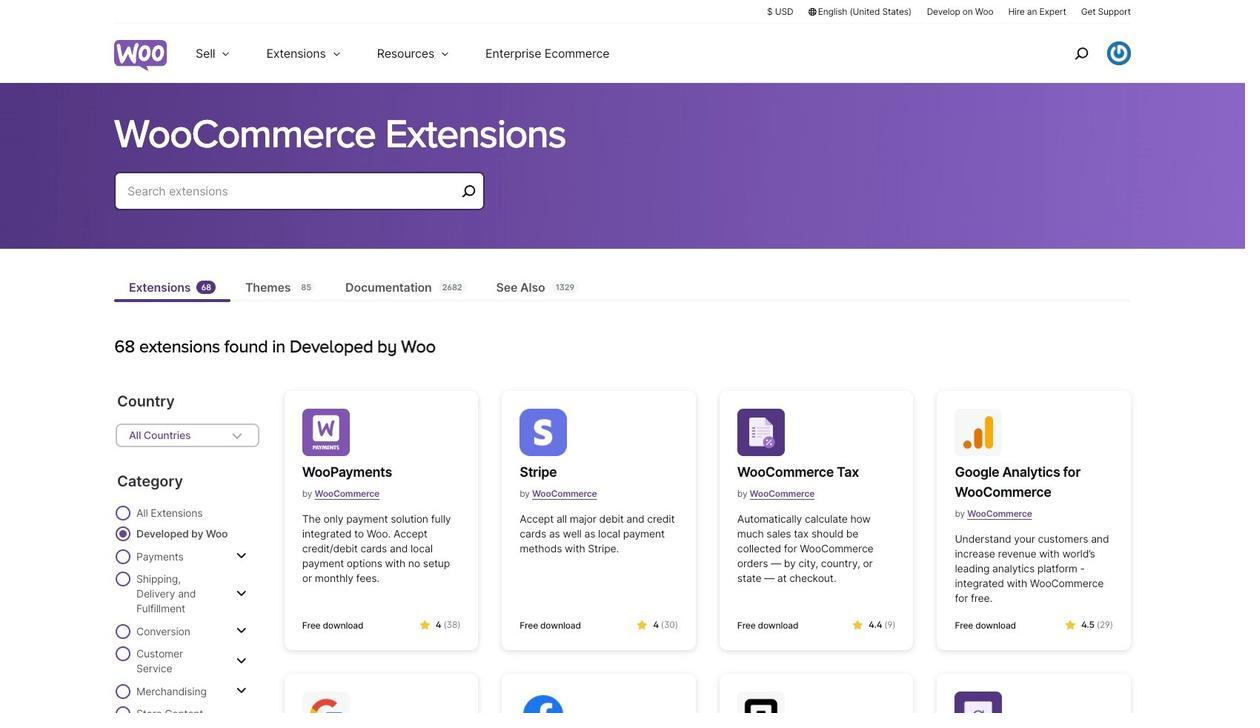 Task type: describe. For each thing, give the bounding box(es) containing it.
Filter countries field
[[116, 424, 259, 448]]

Search extensions search field
[[127, 181, 457, 202]]

open account menu image
[[1107, 42, 1131, 65]]

search image
[[1070, 42, 1093, 65]]

angle down image
[[228, 427, 246, 445]]

1 show subcategories image from the top
[[236, 626, 247, 637]]

2 show subcategories image from the top
[[236, 686, 247, 697]]



Task type: locate. For each thing, give the bounding box(es) containing it.
0 vertical spatial show subcategories image
[[236, 551, 247, 563]]

show subcategories image
[[236, 626, 247, 637], [236, 686, 247, 697]]

None search field
[[114, 172, 485, 228]]

1 vertical spatial show subcategories image
[[236, 588, 247, 600]]

0 vertical spatial show subcategories image
[[236, 626, 247, 637]]

2 show subcategories image from the top
[[236, 588, 247, 600]]

1 show subcategories image from the top
[[236, 551, 247, 563]]

show subcategories image
[[236, 551, 247, 563], [236, 588, 247, 600], [236, 656, 247, 667]]

1 vertical spatial show subcategories image
[[236, 686, 247, 697]]

3 show subcategories image from the top
[[236, 656, 247, 667]]

service navigation menu element
[[1043, 29, 1131, 77]]

2 vertical spatial show subcategories image
[[236, 656, 247, 667]]



Task type: vqa. For each thing, say whether or not it's contained in the screenshot.
first Show subcategories icon from the top
yes



